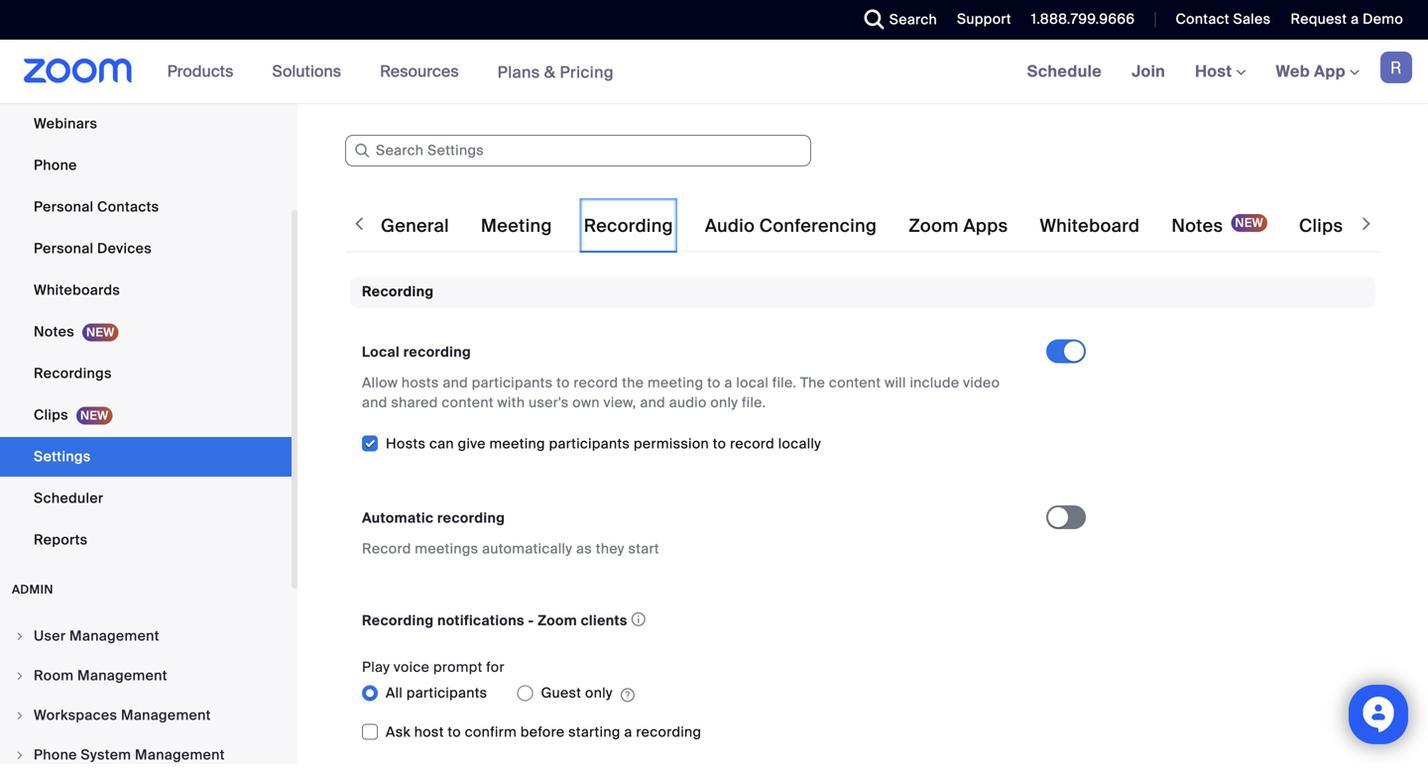 Task type: vqa. For each thing, say whether or not it's contained in the screenshot.
meeting in the Allow Hosts And Participants To Record The Meeting To A Local File. The Content Will Include Video And Shared Content With User'S Own View, And Audio Only File.
yes



Task type: describe. For each thing, give the bounding box(es) containing it.
ask host to confirm before starting a recording
[[386, 723, 701, 742]]

automatically
[[482, 540, 572, 558]]

0 vertical spatial file.
[[772, 374, 797, 392]]

record
[[362, 540, 411, 558]]

workspaces
[[34, 707, 117, 725]]

only inside play voice prompt for 'option group'
[[585, 684, 613, 703]]

meeting
[[481, 215, 552, 238]]

include
[[910, 374, 959, 392]]

audio
[[669, 394, 707, 412]]

can
[[429, 435, 454, 453]]

scheduler
[[34, 489, 104, 508]]

web
[[1276, 61, 1310, 82]]

host
[[1195, 61, 1236, 82]]

right image for room management
[[14, 670, 26, 682]]

clients
[[581, 612, 627, 630]]

the
[[622, 374, 644, 392]]

shared
[[391, 394, 438, 412]]

all participants
[[386, 684, 487, 703]]

host
[[414, 723, 444, 742]]

confirm
[[465, 723, 517, 742]]

clips link
[[0, 396, 292, 435]]

recording inside tabs of my account settings page tab list
[[584, 215, 673, 238]]

zoom inside application
[[538, 612, 577, 630]]

host button
[[1195, 61, 1246, 82]]

contact
[[1176, 10, 1229, 28]]

guest
[[541, 684, 581, 703]]

products button
[[167, 40, 242, 103]]

zoom apps
[[909, 215, 1008, 238]]

webinars
[[34, 115, 97, 133]]

1 vertical spatial recording
[[362, 283, 434, 301]]

notes link
[[0, 312, 292, 352]]

contacts
[[97, 198, 159, 216]]

guest only
[[541, 684, 613, 703]]

resources
[[380, 61, 459, 82]]

settings
[[34, 448, 91, 466]]

to right the permission
[[713, 435, 726, 453]]

recording notifications - zoom clients
[[362, 612, 627, 630]]

resources button
[[380, 40, 468, 103]]

voice
[[394, 658, 430, 677]]

own
[[573, 394, 600, 412]]

2 horizontal spatial a
[[1351, 10, 1359, 28]]

video
[[963, 374, 1000, 392]]

reports
[[34, 531, 88, 549]]

to left local
[[707, 374, 721, 392]]

ask
[[386, 723, 411, 742]]

local recording
[[362, 343, 471, 361]]

1 vertical spatial content
[[442, 394, 494, 412]]

personal devices link
[[0, 229, 292, 269]]

hosts
[[386, 435, 426, 453]]

1 vertical spatial record
[[730, 435, 775, 453]]

room management
[[34, 667, 167, 685]]

all
[[386, 684, 403, 703]]

management for room management
[[77, 667, 167, 685]]

1 vertical spatial file.
[[742, 394, 766, 412]]

sales
[[1233, 10, 1271, 28]]

hosts
[[402, 374, 439, 392]]

allow hosts and participants to record the meeting to a local file. the content will include video and shared content with user's own view, and audio only file.
[[362, 374, 1000, 412]]

notes inside tabs of my account settings page tab list
[[1172, 215, 1223, 238]]

2 right image from the top
[[14, 750, 26, 762]]

schedule link
[[1012, 40, 1117, 103]]

they
[[596, 540, 625, 558]]

search
[[889, 10, 937, 29]]

tabs of my account settings page tab list
[[377, 198, 1391, 254]]

room management menu item
[[0, 657, 292, 695]]

record inside allow hosts and participants to record the meeting to a local file. the content will include video and shared content with user's own view, and audio only file.
[[574, 374, 618, 392]]

0 horizontal spatial and
[[362, 394, 387, 412]]

before
[[520, 723, 565, 742]]

automatic recording
[[362, 509, 505, 527]]

1.888.799.9666 button up "schedule" link
[[1031, 10, 1135, 28]]

join link
[[1117, 40, 1180, 103]]

general
[[381, 215, 449, 238]]

zoom inside tabs of my account settings page tab list
[[909, 215, 959, 238]]

-
[[528, 612, 534, 630]]

products
[[167, 61, 233, 82]]

notifications
[[437, 612, 524, 630]]

join
[[1132, 61, 1165, 82]]

phone link
[[0, 146, 292, 185]]

web app
[[1276, 61, 1346, 82]]

as
[[576, 540, 592, 558]]

allow
[[362, 374, 398, 392]]

contact sales
[[1176, 10, 1271, 28]]

conferencing
[[759, 215, 877, 238]]



Task type: locate. For each thing, give the bounding box(es) containing it.
0 vertical spatial recording
[[403, 343, 471, 361]]

permission
[[634, 435, 709, 453]]

scroll right image
[[1357, 214, 1376, 234]]

1 horizontal spatial clips
[[1299, 215, 1343, 238]]

only down local
[[710, 394, 738, 412]]

management
[[69, 627, 159, 646], [77, 667, 167, 685], [121, 707, 211, 725]]

contact sales link
[[1161, 0, 1276, 40], [1176, 10, 1271, 28]]

solutions
[[272, 61, 341, 82]]

recording up voice
[[362, 612, 434, 630]]

2 vertical spatial recording
[[362, 612, 434, 630]]

2 personal from the top
[[34, 239, 94, 258]]

info outline image
[[631, 607, 646, 633]]

request
[[1291, 10, 1347, 28]]

will
[[885, 374, 906, 392]]

participants up with
[[472, 374, 553, 392]]

content up give on the bottom of the page
[[442, 394, 494, 412]]

recording element
[[350, 277, 1375, 765]]

personal up whiteboards at the left top
[[34, 239, 94, 258]]

meeting down with
[[489, 435, 545, 453]]

right image for workspaces management
[[14, 710, 26, 722]]

a inside allow hosts and participants to record the meeting to a local file. the content will include video and shared content with user's own view, and audio only file.
[[724, 374, 733, 392]]

0 vertical spatial right image
[[14, 670, 26, 682]]

1 vertical spatial meeting
[[489, 435, 545, 453]]

search button
[[850, 0, 942, 40]]

Search Settings text field
[[345, 135, 811, 167]]

0 vertical spatial clips
[[1299, 215, 1343, 238]]

a left local
[[724, 374, 733, 392]]

participants down the prompt
[[406, 684, 487, 703]]

0 vertical spatial management
[[69, 627, 159, 646]]

audio conferencing
[[705, 215, 877, 238]]

0 vertical spatial only
[[710, 394, 738, 412]]

1 vertical spatial right image
[[14, 710, 26, 722]]

1 vertical spatial personal
[[34, 239, 94, 258]]

participants
[[472, 374, 553, 392], [549, 435, 630, 453], [406, 684, 487, 703]]

personal
[[34, 198, 94, 216], [34, 239, 94, 258]]

management for user management
[[69, 627, 159, 646]]

1 vertical spatial participants
[[549, 435, 630, 453]]

0 vertical spatial right image
[[14, 631, 26, 643]]

recording up the local
[[362, 283, 434, 301]]

recording notifications - zoom clients application
[[362, 607, 1028, 634]]

only
[[710, 394, 738, 412], [585, 684, 613, 703]]

management up room management
[[69, 627, 159, 646]]

plans
[[497, 62, 540, 83]]

app
[[1314, 61, 1346, 82]]

give
[[458, 435, 486, 453]]

banner containing products
[[0, 40, 1428, 105]]

zoom logo image
[[24, 59, 133, 83]]

menu item
[[0, 737, 292, 765]]

only left learn more about guest only image
[[585, 684, 613, 703]]

recording up hosts
[[403, 343, 471, 361]]

apps
[[963, 215, 1008, 238]]

1 horizontal spatial only
[[710, 394, 738, 412]]

1 vertical spatial right image
[[14, 750, 26, 762]]

1 right image from the top
[[14, 631, 26, 643]]

2 vertical spatial management
[[121, 707, 211, 725]]

local
[[362, 343, 400, 361]]

management inside menu item
[[69, 627, 159, 646]]

1 right image from the top
[[14, 670, 26, 682]]

recordings
[[34, 364, 112, 383]]

1 horizontal spatial record
[[730, 435, 775, 453]]

2 vertical spatial a
[[624, 723, 632, 742]]

1 horizontal spatial a
[[724, 374, 733, 392]]

notes inside personal menu menu
[[34, 323, 74, 341]]

learn more about guest only image
[[621, 687, 635, 705]]

1 horizontal spatial meeting
[[648, 374, 703, 392]]

0 vertical spatial zoom
[[909, 215, 959, 238]]

recording for hosts
[[403, 343, 471, 361]]

meetings
[[415, 540, 478, 558]]

1 vertical spatial recording
[[437, 509, 505, 527]]

to up user's
[[556, 374, 570, 392]]

personal for personal contacts
[[34, 198, 94, 216]]

1 personal from the top
[[34, 198, 94, 216]]

0 horizontal spatial clips
[[34, 406, 68, 424]]

recording up 'meetings' on the bottom of the page
[[437, 509, 505, 527]]

audio
[[705, 215, 755, 238]]

1 vertical spatial management
[[77, 667, 167, 685]]

0 vertical spatial recording
[[584, 215, 673, 238]]

&
[[544, 62, 556, 83]]

scroll left image
[[349, 214, 369, 234]]

1 horizontal spatial and
[[443, 374, 468, 392]]

phone
[[34, 156, 77, 175]]

right image left workspaces
[[14, 710, 26, 722]]

management down room management menu item
[[121, 707, 211, 725]]

and
[[443, 374, 468, 392], [362, 394, 387, 412], [640, 394, 665, 412]]

2 vertical spatial participants
[[406, 684, 487, 703]]

only inside allow hosts and participants to record the meeting to a local file. the content will include video and shared content with user's own view, and audio only file.
[[710, 394, 738, 412]]

0 horizontal spatial meeting
[[489, 435, 545, 453]]

web app button
[[1276, 61, 1360, 82]]

zoom
[[909, 215, 959, 238], [538, 612, 577, 630]]

0 vertical spatial meeting
[[648, 374, 703, 392]]

0 vertical spatial participants
[[472, 374, 553, 392]]

content left will at the right
[[829, 374, 881, 392]]

0 vertical spatial notes
[[1172, 215, 1223, 238]]

prompt
[[433, 658, 483, 677]]

clips up settings
[[34, 406, 68, 424]]

whiteboards
[[34, 281, 120, 299]]

plans & pricing
[[497, 62, 614, 83]]

user management
[[34, 627, 159, 646]]

0 horizontal spatial file.
[[742, 394, 766, 412]]

banner
[[0, 40, 1428, 105]]

plans & pricing link
[[497, 62, 614, 83], [497, 62, 614, 83]]

support
[[957, 10, 1011, 28]]

1 vertical spatial clips
[[34, 406, 68, 424]]

to right host
[[448, 723, 461, 742]]

right image
[[14, 670, 26, 682], [14, 710, 26, 722]]

webinars link
[[0, 104, 292, 144]]

1.888.799.9666 button up "schedule" on the top
[[1016, 0, 1140, 40]]

admin menu menu
[[0, 618, 292, 765]]

file. left the
[[772, 374, 797, 392]]

personal menu menu
[[0, 0, 292, 562]]

a left the demo
[[1351, 10, 1359, 28]]

right image inside the user management menu item
[[14, 631, 26, 643]]

user
[[34, 627, 66, 646]]

devices
[[97, 239, 152, 258]]

and down the on the left of the page
[[640, 394, 665, 412]]

right image inside room management menu item
[[14, 670, 26, 682]]

0 vertical spatial personal
[[34, 198, 94, 216]]

demo
[[1363, 10, 1403, 28]]

1 horizontal spatial content
[[829, 374, 881, 392]]

to
[[556, 374, 570, 392], [707, 374, 721, 392], [713, 435, 726, 453], [448, 723, 461, 742]]

and down "allow"
[[362, 394, 387, 412]]

the
[[800, 374, 825, 392]]

0 horizontal spatial notes
[[34, 323, 74, 341]]

management up the workspaces management
[[77, 667, 167, 685]]

personal for personal devices
[[34, 239, 94, 258]]

profile picture image
[[1380, 52, 1412, 83]]

workspaces management
[[34, 707, 211, 725]]

participants inside play voice prompt for 'option group'
[[406, 684, 487, 703]]

file. down local
[[742, 394, 766, 412]]

settings link
[[0, 437, 292, 477]]

recording down play voice prompt for 'option group'
[[636, 723, 701, 742]]

workspaces management menu item
[[0, 697, 292, 735]]

local
[[736, 374, 769, 392]]

locally
[[778, 435, 821, 453]]

for
[[486, 658, 505, 677]]

request a demo link
[[1276, 0, 1428, 40], [1291, 10, 1403, 28]]

1 vertical spatial notes
[[34, 323, 74, 341]]

recording down search settings text box
[[584, 215, 673, 238]]

clips inside personal menu menu
[[34, 406, 68, 424]]

zoom right '-'
[[538, 612, 577, 630]]

right image
[[14, 631, 26, 643], [14, 750, 26, 762]]

with
[[497, 394, 525, 412]]

0 horizontal spatial zoom
[[538, 612, 577, 630]]

clips left scroll right icon
[[1299, 215, 1343, 238]]

management for workspaces management
[[121, 707, 211, 725]]

recording inside application
[[362, 612, 434, 630]]

1 horizontal spatial notes
[[1172, 215, 1223, 238]]

solutions button
[[272, 40, 350, 103]]

content
[[829, 374, 881, 392], [442, 394, 494, 412]]

2 horizontal spatial and
[[640, 394, 665, 412]]

participants down the own
[[549, 435, 630, 453]]

1 vertical spatial zoom
[[538, 612, 577, 630]]

automatic
[[362, 509, 434, 527]]

meeting inside allow hosts and participants to record the meeting to a local file. the content will include video and shared content with user's own view, and audio only file.
[[648, 374, 703, 392]]

admin
[[12, 582, 53, 598]]

1 horizontal spatial file.
[[772, 374, 797, 392]]

view,
[[604, 394, 636, 412]]

1 vertical spatial only
[[585, 684, 613, 703]]

personal contacts
[[34, 198, 159, 216]]

2 vertical spatial recording
[[636, 723, 701, 742]]

meeting up audio
[[648, 374, 703, 392]]

pricing
[[560, 62, 614, 83]]

recording
[[403, 343, 471, 361], [437, 509, 505, 527], [636, 723, 701, 742]]

participants inside allow hosts and participants to record the meeting to a local file. the content will include video and shared content with user's own view, and audio only file.
[[472, 374, 553, 392]]

right image left room
[[14, 670, 26, 682]]

side navigation navigation
[[0, 0, 298, 765]]

personal devices
[[34, 239, 152, 258]]

0 horizontal spatial record
[[574, 374, 618, 392]]

request a demo
[[1291, 10, 1403, 28]]

0 horizontal spatial a
[[624, 723, 632, 742]]

1 vertical spatial a
[[724, 374, 733, 392]]

hosts can give meeting participants permission to record locally
[[386, 435, 821, 453]]

0 vertical spatial record
[[574, 374, 618, 392]]

2 right image from the top
[[14, 710, 26, 722]]

user management menu item
[[0, 618, 292, 656]]

record up the own
[[574, 374, 618, 392]]

personal contacts link
[[0, 187, 292, 227]]

a right starting
[[624, 723, 632, 742]]

product information navigation
[[152, 40, 629, 105]]

file.
[[772, 374, 797, 392], [742, 394, 766, 412]]

and right hosts
[[443, 374, 468, 392]]

user's
[[529, 394, 569, 412]]

personal down phone
[[34, 198, 94, 216]]

play voice prompt for option group
[[362, 678, 1046, 709]]

0 vertical spatial content
[[829, 374, 881, 392]]

zoom left apps
[[909, 215, 959, 238]]

recording for meetings
[[437, 509, 505, 527]]

record left locally
[[730, 435, 775, 453]]

reports link
[[0, 521, 292, 560]]

right image inside the workspaces management menu item
[[14, 710, 26, 722]]

record meetings automatically as they start
[[362, 540, 659, 558]]

support link
[[942, 0, 1016, 40], [957, 10, 1011, 28]]

whiteboards link
[[0, 271, 292, 310]]

clips inside tabs of my account settings page tab list
[[1299, 215, 1343, 238]]

0 vertical spatial a
[[1351, 10, 1359, 28]]

meetings navigation
[[1012, 40, 1428, 105]]

record
[[574, 374, 618, 392], [730, 435, 775, 453]]

0 horizontal spatial content
[[442, 394, 494, 412]]

0 horizontal spatial only
[[585, 684, 613, 703]]

play
[[362, 658, 390, 677]]

whiteboard
[[1040, 215, 1140, 238]]

1 horizontal spatial zoom
[[909, 215, 959, 238]]



